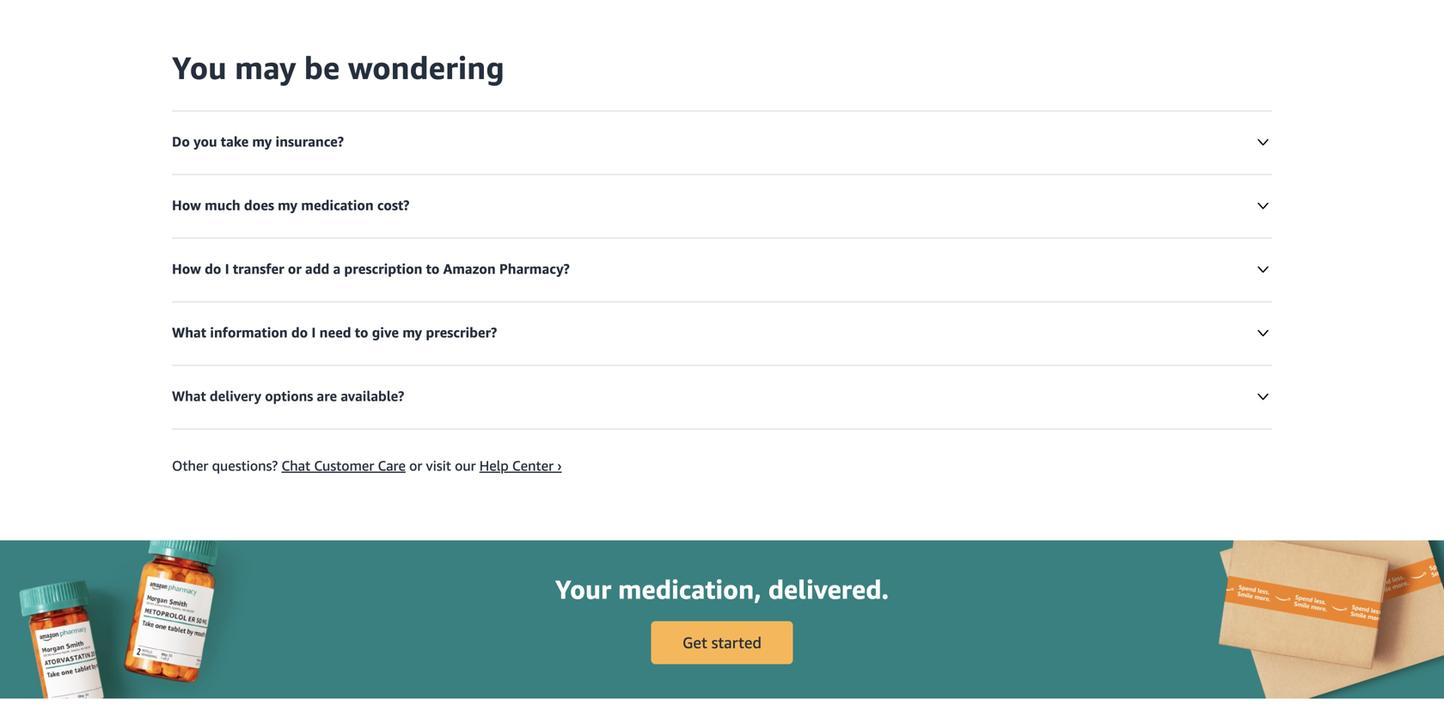 Task type: vqa. For each thing, say whether or not it's contained in the screenshot.
Other questions? Chat Customer Care or visit our Help Center ›
yes



Task type: describe. For each thing, give the bounding box(es) containing it.
what for what information do i need to give my prescriber?
[[172, 324, 206, 340]]

you may be wondering
[[172, 49, 505, 86]]

how do i transfer or add a prescription to amazon pharmacy?
[[172, 260, 570, 277]]

transfer
[[233, 260, 284, 277]]

›
[[557, 457, 562, 474]]

prescriber?
[[426, 324, 497, 340]]

what information do i need to give my prescriber?
[[172, 324, 497, 340]]

1 horizontal spatial to
[[426, 260, 440, 277]]

other questions? chat customer care or visit our help center ›
[[172, 457, 562, 474]]

information
[[210, 324, 288, 340]]

our
[[455, 457, 476, 474]]

help
[[480, 457, 509, 474]]

a
[[333, 260, 341, 277]]

get
[[683, 633, 708, 652]]

you
[[194, 133, 217, 149]]

what delivery options are available?
[[172, 388, 404, 404]]

be
[[304, 49, 340, 86]]

insurance?
[[276, 133, 344, 149]]

get started link
[[651, 621, 793, 664]]

much
[[205, 197, 241, 213]]

does
[[244, 197, 274, 213]]

medication
[[301, 197, 374, 213]]

0 vertical spatial i
[[225, 260, 229, 277]]

take
[[221, 133, 249, 149]]

your medication, delivered.
[[556, 574, 889, 604]]

delivery
[[210, 388, 262, 404]]

do you take my insurance?
[[172, 133, 344, 149]]

medication,
[[618, 574, 762, 604]]

get started
[[683, 633, 762, 652]]

pharmacy?
[[500, 260, 570, 277]]



Task type: locate. For each thing, give the bounding box(es) containing it.
customer
[[314, 457, 374, 474]]

1 horizontal spatial do
[[291, 324, 308, 340]]

cost?
[[377, 197, 410, 213]]

how for how much does my medication cost?
[[172, 197, 201, 213]]

center
[[512, 457, 554, 474]]

what left delivery
[[172, 388, 206, 404]]

2 what from the top
[[172, 388, 206, 404]]

what for what delivery options are available?
[[172, 388, 206, 404]]

my right take at the left top of the page
[[252, 133, 272, 149]]

2 vertical spatial my
[[403, 324, 422, 340]]

available?
[[341, 388, 404, 404]]

how left transfer
[[172, 260, 201, 277]]

i
[[225, 260, 229, 277], [312, 324, 316, 340]]

to
[[426, 260, 440, 277], [355, 324, 369, 340]]

1 vertical spatial my
[[278, 197, 298, 213]]

to left amazon
[[426, 260, 440, 277]]

prescription
[[344, 260, 423, 277]]

how much does my medication cost?
[[172, 197, 410, 213]]

my right does
[[278, 197, 298, 213]]

may
[[235, 49, 296, 86]]

0 vertical spatial or
[[288, 260, 302, 277]]

my
[[252, 133, 272, 149], [278, 197, 298, 213], [403, 324, 422, 340]]

0 horizontal spatial or
[[288, 260, 302, 277]]

0 vertical spatial what
[[172, 324, 206, 340]]

started
[[712, 633, 762, 652]]

1 vertical spatial or
[[409, 457, 423, 474]]

i left transfer
[[225, 260, 229, 277]]

chat
[[282, 457, 311, 474]]

need
[[320, 324, 351, 340]]

my for insurance?
[[252, 133, 272, 149]]

0 horizontal spatial i
[[225, 260, 229, 277]]

options
[[265, 388, 313, 404]]

do left transfer
[[205, 260, 221, 277]]

how
[[172, 197, 201, 213], [172, 260, 201, 277]]

2 how from the top
[[172, 260, 201, 277]]

how for how do i transfer or add a prescription to amazon pharmacy?
[[172, 260, 201, 277]]

1 what from the top
[[172, 324, 206, 340]]

wondering
[[348, 49, 505, 86]]

or
[[288, 260, 302, 277], [409, 457, 423, 474]]

amazon
[[443, 260, 496, 277]]

1 horizontal spatial i
[[312, 324, 316, 340]]

1 horizontal spatial or
[[409, 457, 423, 474]]

my right 'give'
[[403, 324, 422, 340]]

0 horizontal spatial to
[[355, 324, 369, 340]]

0 vertical spatial how
[[172, 197, 201, 213]]

chat customer care link
[[282, 457, 406, 474]]

what
[[172, 324, 206, 340], [172, 388, 206, 404]]

what left information
[[172, 324, 206, 340]]

other
[[172, 457, 208, 474]]

1 vertical spatial to
[[355, 324, 369, 340]]

1 horizontal spatial my
[[278, 197, 298, 213]]

give
[[372, 324, 399, 340]]

1 vertical spatial how
[[172, 260, 201, 277]]

your
[[556, 574, 612, 604]]

do left need
[[291, 324, 308, 340]]

delivered.
[[769, 574, 889, 604]]

i left need
[[312, 324, 316, 340]]

questions?
[[212, 457, 278, 474]]

you
[[172, 49, 227, 86]]

1 vertical spatial what
[[172, 388, 206, 404]]

add
[[305, 260, 330, 277]]

0 horizontal spatial my
[[252, 133, 272, 149]]

or left add
[[288, 260, 302, 277]]

1 vertical spatial i
[[312, 324, 316, 340]]

do
[[205, 260, 221, 277], [291, 324, 308, 340]]

1 vertical spatial do
[[291, 324, 308, 340]]

0 vertical spatial to
[[426, 260, 440, 277]]

care
[[378, 457, 406, 474]]

help center › link
[[480, 457, 562, 474]]

1 how from the top
[[172, 197, 201, 213]]

0 vertical spatial do
[[205, 260, 221, 277]]

0 vertical spatial my
[[252, 133, 272, 149]]

do
[[172, 133, 190, 149]]

to left 'give'
[[355, 324, 369, 340]]

0 horizontal spatial do
[[205, 260, 221, 277]]

are
[[317, 388, 337, 404]]

or left visit
[[409, 457, 423, 474]]

how left the much
[[172, 197, 201, 213]]

2 horizontal spatial my
[[403, 324, 422, 340]]

my for medication
[[278, 197, 298, 213]]

visit
[[426, 457, 451, 474]]



